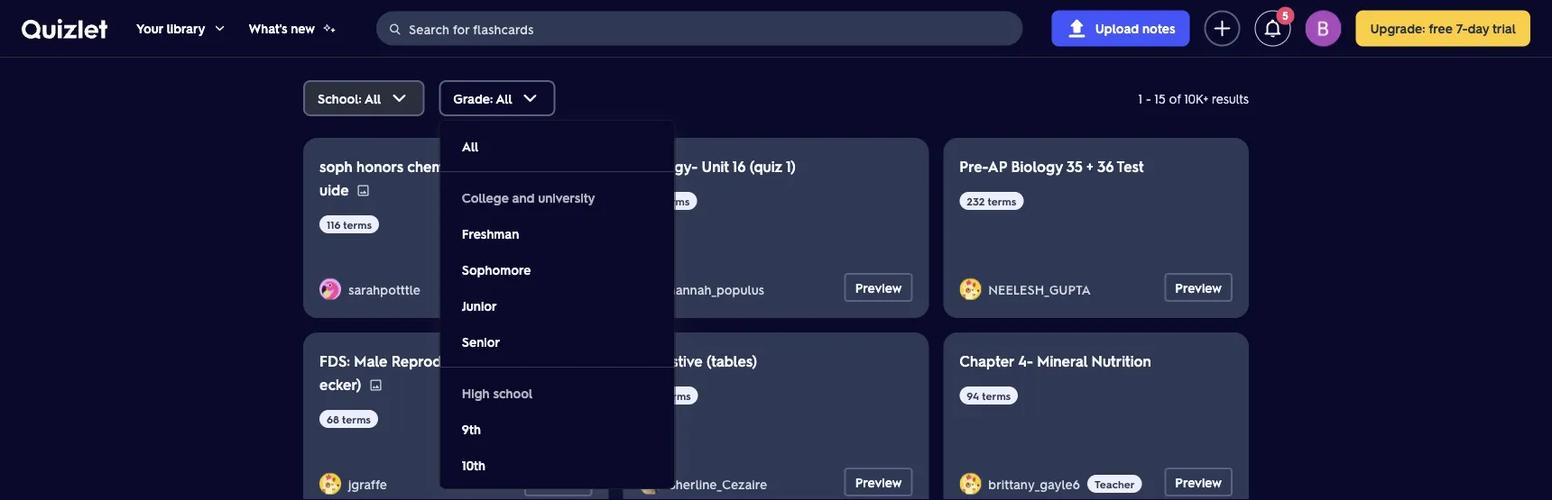 Task type: locate. For each thing, give the bounding box(es) containing it.
36
[[1097, 157, 1114, 176]]

all for grade: all
[[496, 90, 512, 106]]

biology- unit 16 (quiz 1) link
[[640, 157, 796, 176]]

profile picture image left brittany_gayle6
[[960, 474, 981, 495]]

what's
[[249, 20, 287, 37]]

trial
[[1493, 20, 1516, 37]]

results
[[1212, 90, 1249, 106]]

midyear
[[477, 157, 531, 176]]

10k+
[[1184, 90, 1209, 106]]

terms right '232'
[[988, 194, 1017, 208]]

1 vertical spatial image image
[[368, 379, 383, 393]]

1
[[1139, 90, 1143, 106]]

grade: all button
[[439, 80, 556, 116]]

1 - 15 of 10k+ results
[[1139, 90, 1249, 106]]

0 vertical spatial image image
[[356, 184, 371, 198]]

all
[[364, 90, 381, 106], [496, 90, 512, 106], [461, 138, 478, 154]]

mineral
[[1037, 352, 1088, 370]]

terms right "94"
[[982, 389, 1011, 403]]

1 horizontal spatial all
[[461, 138, 478, 154]]

profile picture image left sarahpotttle
[[319, 279, 341, 301]]

junior
[[461, 298, 497, 314]]

preview button for biology- unit 16 (quiz 1)
[[844, 273, 913, 302]]

1)
[[786, 157, 796, 176]]

1 quizlet image from the top
[[22, 18, 107, 39]]

upload image
[[1067, 18, 1088, 39]]

116 terms
[[327, 218, 372, 231]]

quizlet image
[[22, 18, 107, 39], [22, 19, 107, 39]]

chapter
[[960, 352, 1014, 370]]

image image for honors
[[356, 184, 371, 198]]

soph honors chemistry midyear study g uide link
[[319, 157, 585, 199]]

profile picture image for sarahpotttle
[[319, 279, 341, 301]]

preview button for pre-ap biology 35 + 36 test
[[1165, 273, 1233, 302]]

sophomore link
[[440, 252, 674, 288]]

textbook solutions link
[[417, 15, 528, 51]]

expert q&a
[[557, 25, 627, 42]]

preview button
[[844, 273, 913, 302], [1165, 273, 1233, 302], [524, 468, 593, 497], [844, 468, 913, 497], [1165, 468, 1233, 497]]

library
[[167, 20, 205, 37]]

neelesh_gupta
[[989, 282, 1091, 298]]

terms for chapter
[[982, 389, 1011, 403]]

94
[[967, 389, 979, 403]]

school:
[[318, 90, 362, 106]]

1 horizontal spatial caret down image
[[388, 88, 410, 109]]

sets
[[364, 25, 388, 42]]

profile picture image right 5
[[1305, 10, 1342, 46]]

preview
[[855, 280, 902, 296], [1175, 280, 1222, 296], [535, 475, 582, 491], [855, 475, 902, 491], [1175, 475, 1222, 491]]

image image right uide
[[356, 184, 371, 198]]

caret down image
[[213, 21, 227, 36], [388, 88, 410, 109]]

profile picture image
[[1305, 10, 1342, 46], [319, 279, 341, 301], [960, 279, 981, 301], [319, 474, 341, 495], [960, 474, 981, 495]]

preview for pre-ap biology 35 + 36 test
[[1175, 280, 1222, 296]]

terms right the 27
[[661, 194, 690, 208]]

upload
[[1095, 20, 1139, 37]]

caret down image right library
[[213, 21, 227, 36]]

preview button for digestive (tables)
[[844, 468, 913, 497]]

all left caret down image
[[496, 90, 512, 106]]

flashcard
[[303, 25, 361, 42]]

ecker)
[[319, 375, 361, 394]]

all for school: all
[[364, 90, 381, 106]]

textbook solutions
[[417, 25, 528, 42]]

upgrade: free 7-day trial
[[1370, 20, 1516, 37]]

None search field
[[376, 11, 1023, 46]]

teacher
[[1095, 477, 1135, 491]]

all right school:
[[364, 90, 381, 106]]

freshman
[[461, 226, 519, 242]]

Search text field
[[409, 12, 1018, 46]]

grade menu
[[440, 121, 674, 501]]

terms right 116
[[343, 218, 372, 231]]

68
[[327, 412, 339, 426]]

caret down image right the school: all
[[388, 88, 410, 109]]

digestive (tables)
[[640, 352, 757, 370]]

0 vertical spatial caret down image
[[213, 21, 227, 36]]

preview for digestive (tables)
[[855, 475, 902, 491]]

fds:
[[319, 352, 350, 370]]

reproductive
[[392, 352, 482, 370]]

4-
[[1018, 352, 1033, 370]]

profile picture image left jgraffe
[[319, 474, 341, 495]]

upgrade:
[[1370, 20, 1426, 37]]

2 horizontal spatial all
[[496, 90, 512, 106]]

male
[[354, 352, 388, 370]]

your library button
[[136, 0, 227, 57]]

upload notes button
[[1052, 10, 1190, 46]]

biology-
[[640, 157, 698, 176]]

24
[[647, 389, 659, 403]]

profile picture image left the neelesh_gupta
[[960, 279, 981, 301]]

terms for digestive
[[662, 389, 691, 403]]

image image for male
[[368, 379, 383, 393]]

all inside dropdown button
[[364, 90, 381, 106]]

flashcard sets
[[303, 25, 388, 42]]

free
[[1429, 20, 1453, 37]]

0 horizontal spatial caret down image
[[213, 21, 227, 36]]

0 horizontal spatial all
[[364, 90, 381, 106]]

jgraffe link
[[348, 477, 394, 493]]

1 vertical spatial caret down image
[[388, 88, 410, 109]]

digestive
[[640, 352, 703, 370]]

all up chemistry
[[461, 138, 478, 154]]

biology- unit 16 (quiz 1)
[[640, 157, 796, 176]]

all button
[[440, 128, 674, 164]]

soph
[[319, 157, 353, 176]]

sherline_cezaire link
[[668, 477, 774, 493]]

day
[[1468, 20, 1489, 37]]

caret down image inside your library button
[[213, 21, 227, 36]]

+
[[1087, 157, 1094, 176]]

biology
[[1011, 157, 1063, 176]]

expert
[[557, 25, 596, 42]]

27 terms
[[647, 194, 690, 208]]

image image
[[356, 184, 371, 198], [368, 379, 383, 393]]

tab list
[[289, 15, 1264, 51]]

16
[[733, 157, 746, 176]]

sherline_cezaire
[[668, 477, 767, 493]]

terms right 24 in the left of the page
[[662, 389, 691, 403]]

image image down male
[[368, 379, 383, 393]]

(hab
[[559, 352, 592, 370]]

your library
[[136, 20, 205, 37]]

all inside popup button
[[496, 90, 512, 106]]



Task type: describe. For each thing, give the bounding box(es) containing it.
pre-ap biology 35 + 36 test link
[[960, 157, 1144, 176]]

senior link
[[440, 324, 674, 360]]

pre-
[[960, 157, 988, 176]]

pathology
[[486, 352, 555, 370]]

notes
[[1143, 20, 1175, 37]]

hannah_populus link
[[668, 282, 772, 298]]

visit sherline_cezaire's profile image
[[640, 474, 661, 495]]

junior link
[[440, 288, 674, 324]]

grade:
[[453, 90, 493, 106]]

profile picture image for jgraffe
[[319, 474, 341, 495]]

pre-ap biology 35 + 36 test
[[960, 157, 1144, 176]]

116
[[327, 218, 340, 231]]

9th
[[461, 421, 481, 438]]

preview for chapter 4- mineral nutrition
[[1175, 475, 1222, 491]]

terms right 68 at left
[[342, 412, 371, 426]]

terms for pre-
[[988, 194, 1017, 208]]

35
[[1067, 157, 1083, 176]]

caret down image
[[520, 88, 541, 109]]

7-
[[1456, 20, 1468, 37]]

sarahpotttle
[[348, 282, 420, 298]]

68 terms
[[327, 412, 371, 426]]

10th link
[[440, 448, 674, 484]]

senior
[[461, 334, 500, 350]]

nutrition
[[1092, 352, 1151, 370]]

chapter 4- mineral nutrition
[[960, 352, 1151, 370]]

caret down image inside school: all dropdown button
[[388, 88, 410, 109]]

chapter 4- mineral nutrition link
[[960, 352, 1151, 370]]

q&a
[[599, 25, 627, 42]]

study
[[535, 157, 572, 176]]

15
[[1155, 90, 1166, 106]]

textbook
[[417, 25, 471, 42]]

bell image
[[1262, 18, 1284, 39]]

uide
[[319, 180, 349, 199]]

what's new
[[249, 20, 315, 37]]

5 button
[[1255, 7, 1295, 46]]

expert q&a link
[[557, 15, 627, 51]]

232 terms
[[967, 194, 1017, 208]]

preview button for chapter 4- mineral nutrition
[[1165, 468, 1233, 497]]

-
[[1146, 90, 1151, 106]]

upgrade: free 7-day trial button
[[1356, 10, 1531, 46]]

all inside button
[[461, 138, 478, 154]]

freshman link
[[440, 216, 674, 252]]

profile picture image for neelesh_gupta
[[960, 279, 981, 301]]

search image
[[388, 22, 403, 37]]

2 quizlet image from the top
[[22, 19, 107, 39]]

fds: male reproductive pathology (hab ecker) link
[[319, 352, 592, 394]]

9th link
[[440, 412, 674, 448]]

upload notes
[[1095, 20, 1175, 37]]

Search field
[[377, 12, 1022, 46]]

jgraffe
[[348, 477, 387, 493]]

27
[[647, 194, 658, 208]]

(tables)
[[707, 352, 757, 370]]

ap
[[988, 157, 1007, 176]]

sophomore
[[461, 262, 531, 278]]

10th
[[461, 458, 485, 474]]

solutions
[[475, 25, 528, 42]]

sparkle image
[[322, 21, 337, 36]]

brittany_gayle6
[[989, 477, 1080, 493]]

what's new link
[[249, 0, 337, 57]]

new
[[291, 20, 315, 37]]

flashcard sets link
[[303, 15, 388, 51]]

preview for biology- unit 16 (quiz 1)
[[855, 280, 902, 296]]

unit
[[702, 157, 729, 176]]

neelesh_gupta link
[[989, 282, 1098, 298]]

94 terms
[[967, 389, 1011, 403]]

5
[[1283, 9, 1289, 22]]

chemistry
[[407, 157, 473, 176]]

g
[[576, 157, 585, 176]]

(quiz
[[750, 157, 782, 176]]

24 terms
[[647, 389, 691, 403]]

test
[[1117, 157, 1144, 176]]

tab list containing flashcard sets
[[289, 15, 1264, 51]]

sarahpotttle link
[[348, 282, 428, 298]]

create image
[[1212, 18, 1233, 39]]

school: all
[[318, 90, 381, 106]]

honors
[[357, 157, 403, 176]]

soph honors chemistry midyear study g uide
[[319, 157, 585, 199]]

terms for biology-
[[661, 194, 690, 208]]

school: all button
[[303, 80, 424, 116]]

of
[[1169, 90, 1181, 106]]

your
[[136, 20, 163, 37]]

hannah_populus
[[668, 282, 765, 298]]

digestive (tables) link
[[640, 352, 757, 370]]

grade: all
[[453, 90, 512, 106]]



Task type: vqa. For each thing, say whether or not it's contained in the screenshot.
All corresponding to Grade: All
yes



